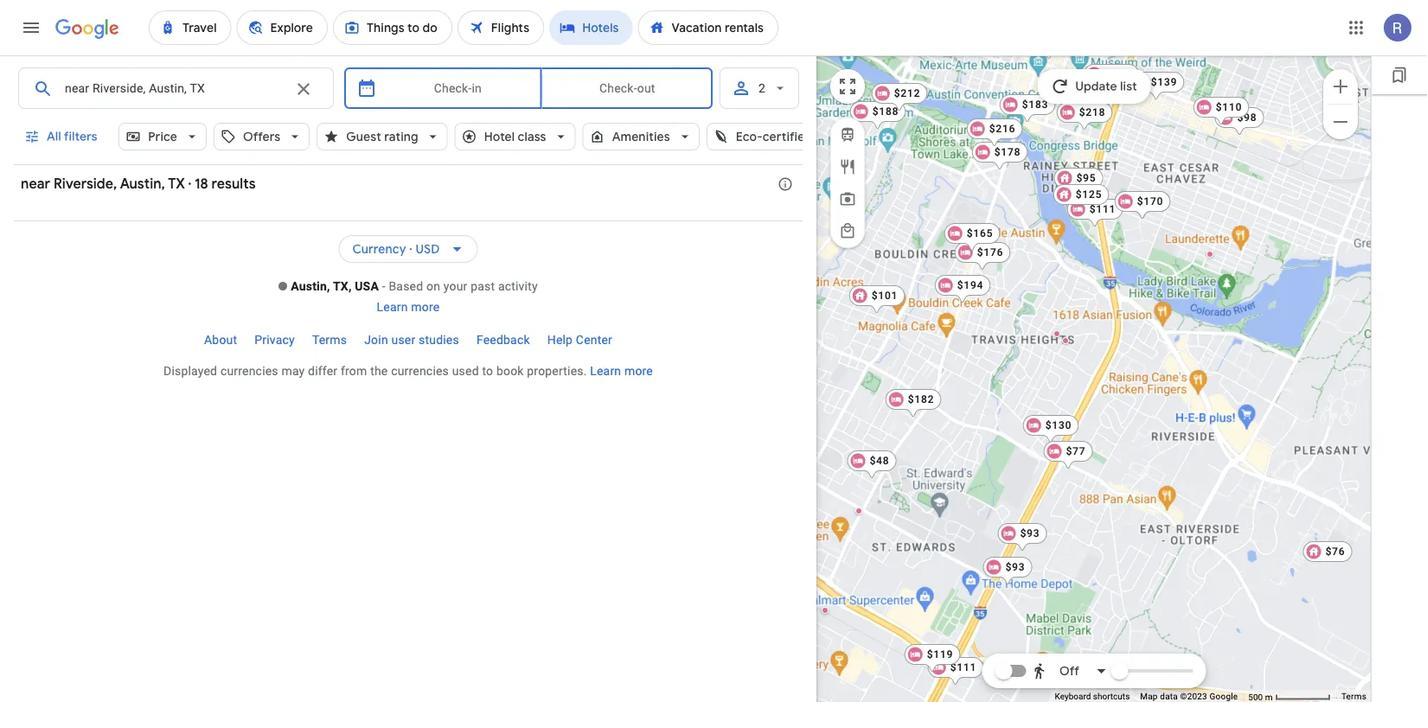 Task type: locate. For each thing, give the bounding box(es) containing it.
view larger map image
[[838, 76, 859, 97]]

0 vertical spatial terms link
[[304, 326, 356, 354]]

more down on
[[411, 300, 440, 314]]

list
[[1121, 79, 1138, 94]]

amenities
[[612, 129, 670, 145]]

0 vertical spatial $93
[[1021, 528, 1041, 540]]

$125 link
[[1054, 184, 1110, 205]]

$165 link
[[945, 223, 1001, 253]]

about link
[[196, 326, 246, 354]]

zoom out map image
[[1331, 111, 1352, 132]]

filters
[[64, 129, 98, 145]]

1 horizontal spatial learn more link
[[590, 364, 653, 378]]

1 horizontal spatial terms link
[[1342, 692, 1367, 702]]

$48
[[870, 455, 890, 467]]

$216
[[990, 123, 1016, 135]]

guest rating
[[346, 129, 418, 145]]

0 horizontal spatial austin,
[[120, 175, 165, 193]]

displayed
[[164, 364, 217, 378]]

$111 link
[[1068, 199, 1124, 228], [928, 658, 984, 687]]

Check-out text field
[[556, 68, 699, 108]]

austin, left tx,
[[291, 280, 330, 294]]

learn down center in the left top of the page
[[590, 364, 622, 378]]

$111 down $119
[[951, 662, 977, 674]]

all filters button
[[14, 116, 111, 158]]

book
[[497, 364, 524, 378]]

eco-certified button
[[706, 116, 823, 158]]

filters form
[[14, 55, 823, 175]]

0 vertical spatial learn more link
[[377, 300, 440, 314]]

$183
[[1023, 99, 1049, 111]]

tx · 18
[[168, 175, 208, 193]]

eco-certified
[[736, 129, 812, 145]]

$119
[[928, 649, 954, 661]]

0 horizontal spatial learn more link
[[377, 300, 440, 314]]

$170 link
[[1115, 191, 1171, 221], [1115, 191, 1171, 221]]

currencies down privacy link
[[221, 364, 278, 378]]

0 vertical spatial learn
[[377, 300, 408, 314]]

$93 link
[[998, 524, 1048, 553], [984, 557, 1033, 587]]

0 vertical spatial $111 link
[[1068, 199, 1124, 228]]

2
[[759, 81, 766, 95]]

feedback link
[[468, 326, 539, 354]]

1 vertical spatial learn
[[590, 364, 622, 378]]

0 horizontal spatial $111
[[951, 662, 977, 674]]

rating
[[384, 129, 418, 145]]

learn
[[377, 300, 408, 314], [590, 364, 622, 378]]

differ
[[308, 364, 338, 378]]

learn more link down "based" at the top of the page
[[377, 300, 440, 314]]

bingalow image
[[1207, 251, 1214, 258]]

$216 link
[[967, 119, 1023, 148]]

motel 71 image
[[1103, 665, 1110, 672]]

displayed currencies may differ from the currencies used to book properties. learn more
[[164, 364, 653, 378]]

2 button
[[720, 68, 800, 109]]

1 horizontal spatial currencies
[[391, 364, 449, 378]]

terms
[[312, 333, 347, 347], [1342, 692, 1367, 702]]

near riverside, austin, tx · 18 results
[[21, 175, 256, 193]]

guest
[[346, 129, 381, 145]]

0 horizontal spatial learn
[[377, 300, 408, 314]]

$125
[[1076, 189, 1103, 201]]

google
[[1210, 692, 1239, 702]]

0 horizontal spatial $111 link
[[928, 658, 984, 687]]

austin,
[[120, 175, 165, 193], [291, 280, 330, 294]]

privacy link
[[246, 326, 304, 354]]

studies
[[419, 333, 459, 347]]

1 horizontal spatial austin,
[[291, 280, 330, 294]]

currencies
[[221, 364, 278, 378], [391, 364, 449, 378]]

0 vertical spatial austin,
[[120, 175, 165, 193]]

$111
[[1090, 203, 1117, 215], [951, 662, 977, 674]]

$130
[[1046, 420, 1072, 432]]

$117 link
[[1084, 64, 1140, 93]]

to
[[482, 364, 493, 378]]

1 vertical spatial $111 link
[[928, 658, 984, 687]]

$194 link
[[935, 275, 991, 305]]

$48 link
[[848, 451, 897, 480]]

1 vertical spatial austin,
[[291, 280, 330, 294]]

center
[[576, 333, 613, 347]]

$139 link
[[1129, 72, 1185, 101]]

main menu image
[[21, 17, 42, 38]]

austin, left 'tx · 18'
[[120, 175, 165, 193]]

update list button
[[1038, 69, 1152, 104]]

1 horizontal spatial learn
[[590, 364, 622, 378]]

0 vertical spatial more
[[411, 300, 440, 314]]

$176 link
[[955, 242, 1011, 272]]

$101
[[872, 290, 899, 302]]

0 vertical spatial terms
[[312, 333, 347, 347]]

$110
[[1217, 101, 1243, 113]]

more right properties.
[[625, 364, 653, 378]]

$98 link
[[1216, 107, 1265, 137]]

bel air motel image
[[856, 508, 863, 515]]

class
[[518, 129, 546, 145]]

soco spaces travis heights modern green door image
[[1063, 338, 1070, 344]]

map region
[[681, 0, 1428, 703]]

1 vertical spatial $111
[[951, 662, 977, 674]]

about
[[204, 333, 237, 347]]

based
[[389, 280, 423, 294]]

$212 link
[[872, 83, 928, 113]]

1 vertical spatial terms link
[[1342, 692, 1367, 702]]

1 vertical spatial terms
[[1342, 692, 1367, 702]]

1 horizontal spatial $111
[[1090, 203, 1117, 215]]

tx,
[[333, 280, 352, 294]]

terms link
[[304, 326, 356, 354], [1342, 692, 1367, 702]]

learn down -
[[377, 300, 408, 314]]

1 horizontal spatial terms
[[1342, 692, 1367, 702]]

eco-
[[736, 129, 763, 145]]

all
[[47, 129, 61, 145]]

$95
[[1077, 172, 1097, 184]]

1 horizontal spatial more
[[625, 364, 653, 378]]

0 horizontal spatial currencies
[[221, 364, 278, 378]]

$111 down the $125
[[1090, 203, 1117, 215]]

$95 link
[[1055, 168, 1104, 197]]

currencies down join user studies link
[[391, 364, 449, 378]]

1 vertical spatial $93 link
[[984, 557, 1033, 587]]

currency
[[353, 241, 406, 257]]

Search for places, hotels and more text field
[[64, 68, 283, 108]]

learn more link down center in the left top of the page
[[590, 364, 653, 378]]

on
[[427, 280, 441, 294]]

learn more
[[377, 300, 440, 314]]

hotel
[[484, 129, 515, 145]]

your
[[444, 280, 468, 294]]



Task type: describe. For each thing, give the bounding box(es) containing it.
used
[[452, 364, 479, 378]]

austin, tx, usa - based on your past activity
[[291, 280, 538, 294]]

-
[[382, 280, 386, 294]]

hotel class button
[[455, 116, 576, 158]]

$218 link
[[1057, 102, 1113, 132]]

©2023
[[1181, 692, 1208, 702]]

privacy
[[255, 333, 295, 347]]

$194
[[958, 280, 984, 292]]

$76 link
[[1304, 542, 1353, 563]]

usd
[[416, 241, 440, 257]]

$139
[[1152, 76, 1178, 88]]

offers
[[243, 129, 280, 145]]

help center link
[[539, 326, 621, 354]]

1 horizontal spatial $111 link
[[1068, 199, 1124, 228]]

zoom in map image
[[1331, 76, 1352, 97]]

keyboard
[[1055, 692, 1092, 702]]

1 vertical spatial $93
[[1006, 562, 1026, 574]]

learn more about these results image
[[765, 164, 807, 205]]

1 vertical spatial more
[[625, 364, 653, 378]]

$77 link
[[1044, 441, 1093, 471]]

price button
[[118, 116, 206, 158]]

0 vertical spatial $111
[[1090, 203, 1117, 215]]

outsite austin - travis heights image
[[1054, 331, 1061, 338]]

results
[[212, 175, 256, 193]]

near
[[21, 175, 50, 193]]

past
[[471, 280, 495, 294]]

activity
[[498, 280, 538, 294]]

amenities button
[[583, 116, 700, 158]]

$110 link
[[1194, 97, 1250, 126]]

update list
[[1076, 79, 1138, 94]]

hotel class
[[484, 129, 546, 145]]

$117
[[1107, 68, 1133, 80]]

0 horizontal spatial more
[[411, 300, 440, 314]]

the
[[371, 364, 388, 378]]

clear image
[[293, 79, 314, 100]]

join user studies
[[365, 333, 459, 347]]

2 currencies from the left
[[391, 364, 449, 378]]

all filters
[[47, 129, 98, 145]]

map data ©2023 google
[[1141, 692, 1239, 702]]

1 currencies from the left
[[221, 364, 278, 378]]

$98
[[1238, 112, 1258, 124]]

1 vertical spatial learn more link
[[590, 364, 653, 378]]

$182
[[908, 394, 935, 406]]

$76
[[1326, 546, 1346, 558]]

$188 link
[[851, 101, 906, 131]]

Check-in text field
[[388, 68, 529, 108]]

may
[[282, 364, 305, 378]]

help center
[[548, 333, 613, 347]]

map
[[1141, 692, 1159, 702]]

user
[[392, 333, 416, 347]]

0 horizontal spatial terms link
[[304, 326, 356, 354]]

properties.
[[527, 364, 587, 378]]

feedback
[[477, 333, 530, 347]]

riverside,
[[54, 175, 117, 193]]

from
[[341, 364, 367, 378]]

$130 link
[[1024, 415, 1079, 445]]

$101 link
[[850, 286, 905, 315]]

shortcuts
[[1094, 692, 1131, 702]]

$119 link
[[905, 645, 961, 674]]

$183 link
[[1000, 94, 1056, 124]]

tallows image
[[822, 608, 829, 614]]

offers button
[[213, 116, 310, 158]]

$218
[[1080, 106, 1106, 119]]

$77
[[1067, 446, 1086, 458]]

0 horizontal spatial terms
[[312, 333, 347, 347]]

usa
[[355, 280, 379, 294]]

0 vertical spatial $93 link
[[998, 524, 1048, 553]]

$178
[[995, 146, 1021, 158]]

keyboard shortcuts button
[[1055, 691, 1131, 703]]

data
[[1161, 692, 1179, 702]]

join user studies link
[[356, 326, 468, 354]]

$212
[[895, 87, 921, 100]]

$188
[[873, 106, 899, 118]]

price
[[148, 129, 177, 145]]

off
[[1060, 664, 1080, 679]]

keyboard shortcuts
[[1055, 692, 1131, 702]]

$176
[[978, 247, 1004, 259]]

help
[[548, 333, 573, 347]]

off button
[[1029, 651, 1113, 692]]



Task type: vqa. For each thing, say whether or not it's contained in the screenshot.
the bottom Austin,
yes



